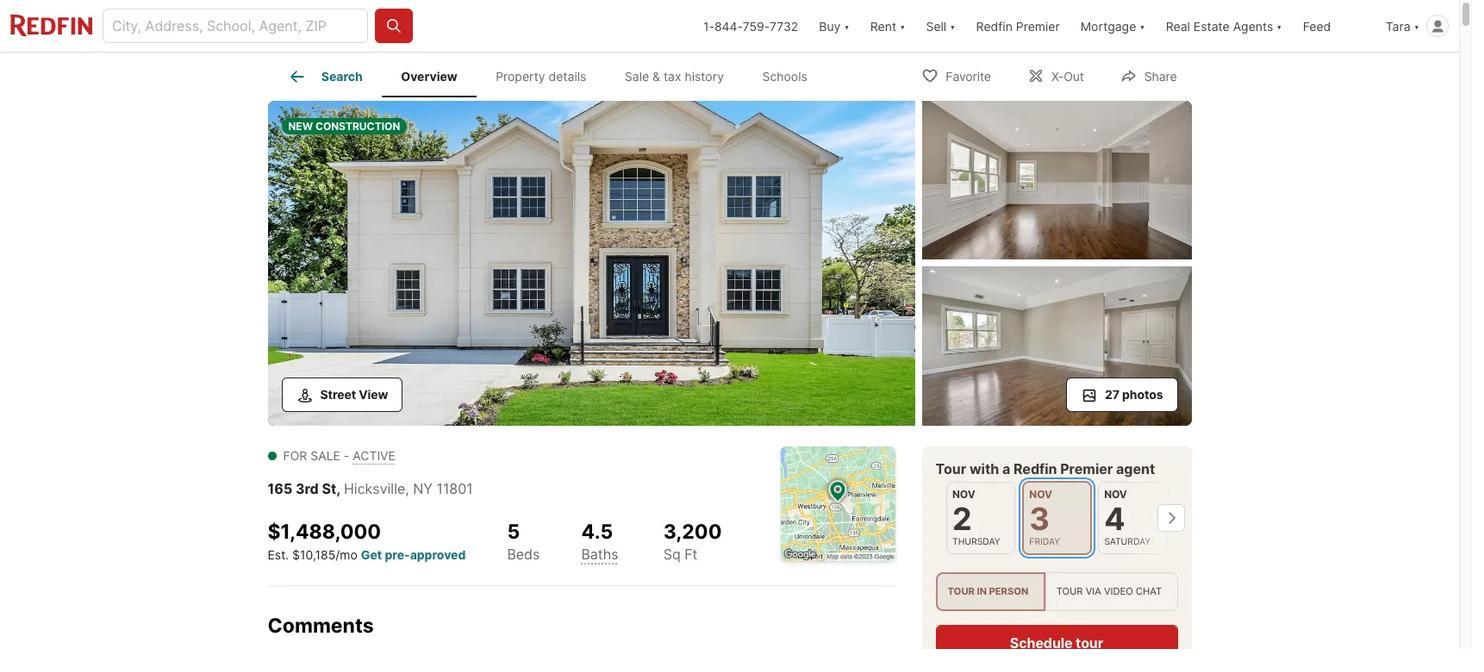 Task type: locate. For each thing, give the bounding box(es) containing it.
▾ right agents
[[1277, 19, 1282, 33]]

2 ▾ from the left
[[900, 19, 905, 33]]

844-
[[715, 19, 743, 33]]

&
[[653, 69, 660, 84]]

nov down agent
[[1104, 487, 1127, 500]]

nov 2 thursday
[[952, 487, 1000, 547]]

redfin right sell ▾
[[976, 19, 1013, 33]]

▾ for rent ▾
[[900, 19, 905, 33]]

real estate agents ▾ button
[[1156, 0, 1293, 52]]

sell ▾ button
[[926, 0, 956, 52]]

pre-
[[385, 548, 410, 562]]

▾ right mortgage
[[1140, 19, 1145, 33]]

▾ right sell at right top
[[950, 19, 956, 33]]

3,200 sq ft
[[663, 519, 722, 563]]

rent ▾ button
[[870, 0, 905, 52]]

feed
[[1303, 19, 1331, 33]]

redfin right a
[[1014, 460, 1057, 477]]

tour left via
[[1057, 585, 1083, 597]]

2 , from the left
[[405, 480, 409, 497]]

rent
[[870, 19, 897, 33]]

0 horizontal spatial nov
[[952, 487, 975, 500]]

real estate agents ▾ link
[[1166, 0, 1282, 52]]

, right '3rd'
[[336, 480, 341, 497]]

sale & tax history
[[625, 69, 724, 84]]

2 horizontal spatial nov
[[1104, 487, 1127, 500]]

27 photos
[[1105, 387, 1163, 401]]

3 ▾ from the left
[[950, 19, 956, 33]]

tour left the with
[[936, 460, 966, 477]]

mortgage ▾ button
[[1081, 0, 1145, 52]]

nov inside nov 3 friday
[[1029, 487, 1052, 500]]

premier up x-out button
[[1016, 19, 1060, 33]]

mortgage ▾ button
[[1070, 0, 1156, 52]]

1 horizontal spatial premier
[[1060, 460, 1113, 477]]

premier left agent
[[1060, 460, 1113, 477]]

list box
[[936, 572, 1178, 611]]

redfin
[[976, 19, 1013, 33], [1014, 460, 1057, 477]]

map entry image
[[781, 446, 895, 561]]

x-out
[[1052, 69, 1084, 83]]

nov inside nov 2 thursday
[[952, 487, 975, 500]]

3rd
[[296, 480, 319, 497]]

1 nov from the left
[[952, 487, 975, 500]]

tour in person
[[948, 585, 1029, 597]]

-
[[344, 448, 349, 462]]

▾
[[844, 19, 850, 33], [900, 19, 905, 33], [950, 19, 956, 33], [1140, 19, 1145, 33], [1277, 19, 1282, 33], [1414, 19, 1420, 33]]

overview tab
[[382, 56, 477, 97]]

1-844-759-7732 link
[[703, 19, 798, 33]]

1 vertical spatial premier
[[1060, 460, 1113, 477]]

0 horizontal spatial redfin
[[976, 19, 1013, 33]]

3,200
[[663, 519, 722, 543]]

x-
[[1052, 69, 1064, 83]]

1 horizontal spatial nov
[[1029, 487, 1052, 500]]

▾ for tara ▾
[[1414, 19, 1420, 33]]

4 ▾ from the left
[[1140, 19, 1145, 33]]

new construction
[[288, 120, 400, 133]]

0 horizontal spatial premier
[[1016, 19, 1060, 33]]

tab list
[[268, 53, 841, 97]]

for
[[283, 448, 307, 462]]

$10,185
[[292, 548, 336, 562]]

via
[[1086, 585, 1101, 597]]

6 ▾ from the left
[[1414, 19, 1420, 33]]

buy
[[819, 19, 841, 33]]

0 horizontal spatial ,
[[336, 480, 341, 497]]

with
[[970, 460, 999, 477]]

schools tab
[[743, 56, 827, 97]]

nov inside nov 4 saturday
[[1104, 487, 1127, 500]]

property
[[496, 69, 545, 84]]

tour for tour in person
[[948, 585, 975, 597]]

next image
[[1157, 504, 1185, 532]]

0 vertical spatial premier
[[1016, 19, 1060, 33]]

▾ for sell ▾
[[950, 19, 956, 33]]

tour left in
[[948, 585, 975, 597]]

schools
[[762, 69, 808, 84]]

nov down tour with a redfin premier agent
[[1029, 487, 1052, 500]]

/mo
[[336, 548, 358, 562]]

nov 3 friday
[[1029, 487, 1060, 547]]

0 vertical spatial redfin
[[976, 19, 1013, 33]]

st
[[322, 480, 336, 497]]

nov down the with
[[952, 487, 975, 500]]

3 nov from the left
[[1104, 487, 1127, 500]]

view
[[359, 387, 388, 401]]

None button
[[1022, 481, 1091, 555], [946, 481, 1015, 554], [1098, 481, 1168, 554], [1022, 481, 1091, 555], [946, 481, 1015, 554], [1098, 481, 1168, 554]]

street view
[[320, 387, 388, 401]]

1 horizontal spatial redfin
[[1014, 460, 1057, 477]]

▾ right the rent
[[900, 19, 905, 33]]

5 ▾ from the left
[[1277, 19, 1282, 33]]

hicksville
[[344, 480, 405, 497]]

3
[[1029, 500, 1050, 537]]

2 nov from the left
[[1029, 487, 1052, 500]]

165 3rd st, hicksville, ny 11801 image
[[268, 101, 915, 425], [922, 101, 1192, 260], [922, 267, 1192, 425]]

feed button
[[1293, 0, 1375, 52]]

1 horizontal spatial ,
[[405, 480, 409, 497]]

real estate agents ▾
[[1166, 19, 1282, 33]]

premier
[[1016, 19, 1060, 33], [1060, 460, 1113, 477]]

a
[[1002, 460, 1010, 477]]

saturday
[[1104, 536, 1151, 547]]

1 ▾ from the left
[[844, 19, 850, 33]]

, left ny at bottom left
[[405, 480, 409, 497]]

▾ right buy
[[844, 19, 850, 33]]

nov for 2
[[952, 487, 975, 500]]

▾ right tara
[[1414, 19, 1420, 33]]

tara ▾
[[1386, 19, 1420, 33]]

get pre-approved link
[[361, 548, 466, 562]]

1 vertical spatial redfin
[[1014, 460, 1057, 477]]

buy ▾
[[819, 19, 850, 33]]

buy ▾ button
[[819, 0, 850, 52]]

search
[[321, 69, 363, 84]]

submit search image
[[385, 17, 403, 34]]

1 , from the left
[[336, 480, 341, 497]]

$1,488,000
[[268, 519, 381, 543]]

street
[[320, 387, 356, 401]]

details
[[549, 69, 586, 84]]

,
[[336, 480, 341, 497], [405, 480, 409, 497]]

redfin inside redfin premier "button"
[[976, 19, 1013, 33]]

nov
[[952, 487, 975, 500], [1029, 487, 1052, 500], [1104, 487, 1127, 500]]

agent
[[1116, 460, 1155, 477]]

video
[[1104, 585, 1133, 597]]

sell
[[926, 19, 947, 33]]

tara
[[1386, 19, 1411, 33]]



Task type: describe. For each thing, give the bounding box(es) containing it.
ft
[[685, 546, 698, 563]]

premier inside "button"
[[1016, 19, 1060, 33]]

thursday
[[952, 536, 1000, 547]]

tab list containing search
[[268, 53, 841, 97]]

redfin premier
[[976, 19, 1060, 33]]

1-
[[703, 19, 715, 33]]

new construction link
[[268, 101, 915, 429]]

buy ▾ button
[[809, 0, 860, 52]]

list box containing tour in person
[[936, 572, 1178, 611]]

27 photos button
[[1066, 377, 1178, 412]]

street view button
[[281, 377, 403, 412]]

tour for tour via video chat
[[1057, 585, 1083, 597]]

nov 4 saturday
[[1104, 487, 1151, 547]]

active
[[353, 448, 396, 462]]

get
[[361, 548, 382, 562]]

est.
[[268, 548, 289, 562]]

out
[[1064, 69, 1084, 83]]

sale
[[625, 69, 649, 84]]

person
[[989, 585, 1029, 597]]

mortgage ▾
[[1081, 19, 1145, 33]]

1-844-759-7732
[[703, 19, 798, 33]]

759-
[[743, 19, 770, 33]]

▾ for buy ▾
[[844, 19, 850, 33]]

overview
[[401, 69, 457, 84]]

ny
[[413, 480, 433, 497]]

sell ▾
[[926, 19, 956, 33]]

approved
[[410, 548, 466, 562]]

redfin premier button
[[966, 0, 1070, 52]]

sq
[[663, 546, 681, 563]]

property details tab
[[477, 56, 606, 97]]

construction
[[315, 120, 400, 133]]

▾ for mortgage ▾
[[1140, 19, 1145, 33]]

rent ▾ button
[[860, 0, 916, 52]]

tax
[[664, 69, 681, 84]]

photos
[[1122, 387, 1163, 401]]

estate
[[1194, 19, 1230, 33]]

x-out button
[[1013, 57, 1099, 93]]

4.5 baths
[[581, 519, 619, 563]]

tour for tour with a redfin premier agent
[[936, 460, 966, 477]]

27
[[1105, 387, 1120, 401]]

active link
[[353, 448, 396, 462]]

165 3rd st , hicksville , ny 11801
[[268, 480, 473, 497]]

4
[[1104, 500, 1125, 537]]

tour with a redfin premier agent
[[936, 460, 1155, 477]]

4.5
[[581, 519, 613, 543]]

sale
[[311, 448, 340, 462]]

search link
[[287, 66, 363, 87]]

City, Address, School, Agent, ZIP search field
[[103, 9, 368, 43]]

chat
[[1136, 585, 1162, 597]]

agents
[[1233, 19, 1273, 33]]

real
[[1166, 19, 1190, 33]]

tour via video chat
[[1057, 585, 1162, 597]]

5 beds
[[507, 519, 540, 563]]

beds
[[507, 546, 540, 563]]

baths
[[581, 546, 619, 563]]

friday
[[1029, 536, 1060, 547]]

mortgage
[[1081, 19, 1136, 33]]

165
[[268, 480, 292, 497]]

in
[[977, 585, 987, 597]]

7732
[[770, 19, 798, 33]]

nov for 4
[[1104, 487, 1127, 500]]

new
[[288, 120, 313, 133]]

rent ▾
[[870, 19, 905, 33]]

history
[[685, 69, 724, 84]]

nov for 3
[[1029, 487, 1052, 500]]

share
[[1145, 69, 1177, 83]]

favorite
[[946, 69, 991, 83]]

property details
[[496, 69, 586, 84]]

share button
[[1106, 57, 1192, 93]]

baths link
[[581, 546, 619, 563]]

$1,488,000 est. $10,185 /mo get pre-approved
[[268, 519, 466, 562]]

5
[[507, 519, 520, 543]]

sale & tax history tab
[[606, 56, 743, 97]]

for sale - active
[[283, 448, 396, 462]]



Task type: vqa. For each thing, say whether or not it's contained in the screenshot.
Median Days on Market 31 -10 year-over-year
no



